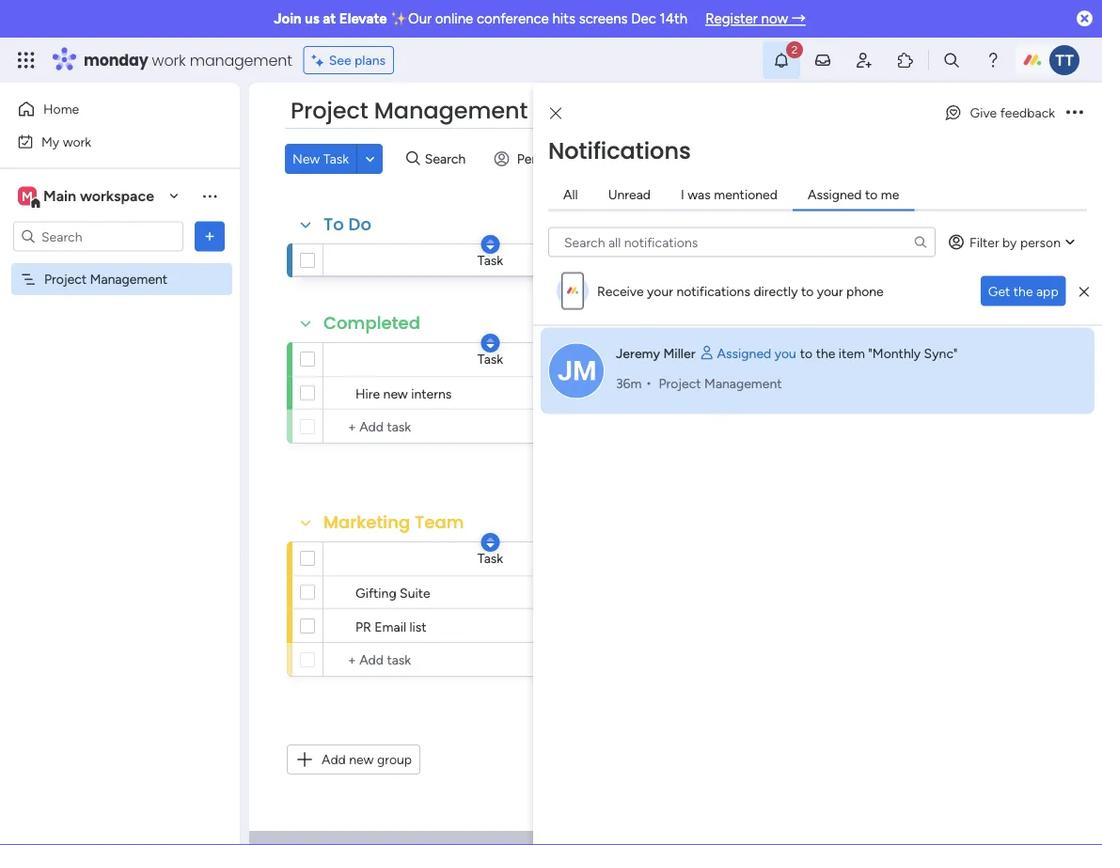 Task type: describe. For each thing, give the bounding box(es) containing it.
1 horizontal spatial options image
[[1066, 106, 1083, 120]]

filter button
[[574, 144, 663, 174]]

sync"
[[924, 345, 958, 361]]

you
[[775, 345, 796, 361]]

sort desc image
[[487, 238, 494, 251]]

task for to do
[[478, 252, 503, 268]]

2 due date field from the top
[[784, 349, 848, 370]]

workspace options image
[[200, 186, 219, 205]]

register
[[705, 10, 758, 27]]

hire
[[355, 386, 380, 402]]

elevate
[[339, 10, 387, 27]]

give feedback button
[[936, 98, 1063, 128]]

✨
[[391, 10, 405, 27]]

arrow down image
[[640, 148, 663, 170]]

36m
[[616, 376, 642, 392]]

2 date from the top
[[816, 352, 844, 368]]

gifting suite
[[355, 585, 430, 601]]

invite / 1 button
[[934, 94, 1027, 124]]

at
[[323, 10, 336, 27]]

work for monday
[[152, 49, 186, 71]]

jeremy
[[616, 345, 660, 361]]

/
[[1005, 101, 1010, 117]]

search everything image
[[942, 51, 961, 70]]

notifications
[[548, 135, 691, 166]]

miller
[[663, 345, 695, 361]]

monday
[[84, 49, 148, 71]]

person
[[1020, 234, 1061, 250]]

2 owner field from the top
[[679, 349, 728, 370]]

Search in workspace field
[[39, 226, 157, 247]]

→
[[792, 10, 806, 27]]

invite members image
[[855, 51, 874, 70]]

angle down image
[[366, 152, 375, 166]]

2 vertical spatial to
[[800, 345, 813, 361]]

my
[[41, 134, 59, 150]]

join us at elevate ✨ our online conference hits screens dec 14th
[[274, 10, 688, 27]]

dapulse x slim image
[[1079, 285, 1089, 299]]

person button
[[487, 144, 568, 174]]

help image
[[984, 51, 1002, 70]]

column information image down person
[[1060, 252, 1075, 268]]

work for my
[[63, 134, 91, 150]]

project management inside list box
[[44, 271, 167, 287]]

add new group
[[322, 752, 412, 768]]

give feedback
[[970, 105, 1055, 121]]

my work button
[[11, 126, 202, 157]]

1
[[1013, 101, 1018, 117]]

new task
[[292, 151, 349, 167]]

select product image
[[17, 51, 36, 70]]

Marketing Team field
[[319, 511, 469, 535]]

terry turtle image
[[1049, 45, 1080, 75]]

project inside "notifications" dialog
[[659, 376, 701, 392]]

join
[[274, 10, 301, 27]]

Search field
[[420, 146, 477, 172]]

filter for filter by person
[[970, 234, 999, 250]]

new for add
[[349, 752, 374, 768]]

notifications image
[[772, 51, 791, 70]]

dec
[[631, 10, 656, 27]]

+ Add task text field
[[333, 649, 649, 671]]

get
[[988, 283, 1010, 299]]

main
[[43, 187, 76, 205]]

task for marketing team
[[478, 551, 503, 567]]

workspace image
[[18, 186, 37, 206]]

all
[[563, 187, 578, 203]]

invite / 1
[[969, 101, 1018, 117]]

list
[[409, 619, 427, 635]]

us
[[305, 10, 319, 27]]

home
[[43, 101, 79, 117]]

column information image for first due date field
[[857, 252, 872, 268]]

group
[[377, 752, 412, 768]]

1 due date field from the top
[[784, 250, 848, 270]]

to do
[[323, 213, 372, 237]]

apps image
[[896, 51, 915, 70]]

assigned for assigned you
[[717, 345, 771, 361]]

get the app
[[988, 283, 1059, 299]]

due date for first due date field
[[789, 252, 844, 268]]

management inside "notifications" dialog
[[704, 376, 782, 392]]

1 your from the left
[[647, 283, 673, 299]]

filter by person button
[[939, 227, 1087, 257]]

workspace
[[80, 187, 154, 205]]

i was mentioned
[[681, 187, 778, 203]]

0 horizontal spatial options image
[[200, 227, 219, 246]]

oct 31
[[795, 248, 836, 265]]

our
[[408, 10, 432, 27]]

the for get
[[1013, 283, 1033, 299]]

project management inside "notifications" dialog
[[659, 376, 782, 392]]

conference
[[477, 10, 549, 27]]

project management list box
[[0, 260, 240, 549]]

receive
[[597, 283, 644, 299]]

inbox image
[[813, 51, 832, 70]]

home button
[[11, 94, 202, 124]]

m
[[22, 188, 33, 204]]

new
[[292, 151, 320, 167]]

pr email list
[[355, 619, 427, 635]]

marketing team
[[323, 511, 464, 535]]

unread
[[608, 187, 651, 203]]

1 date from the top
[[816, 252, 844, 268]]

by
[[1002, 234, 1017, 250]]

assigned you
[[717, 345, 796, 361]]

sort desc image for marketing team
[[487, 536, 494, 549]]

my work
[[41, 134, 91, 150]]

filter for filter
[[604, 151, 634, 167]]



Task type: locate. For each thing, give the bounding box(es) containing it.
give
[[970, 105, 997, 121]]

invite
[[969, 101, 1001, 117]]

to
[[865, 187, 878, 203], [801, 283, 814, 299], [800, 345, 813, 361]]

Due Date field
[[784, 250, 848, 270], [784, 349, 848, 370]]

1 due from the top
[[789, 252, 812, 268]]

the right get
[[1013, 283, 1033, 299]]

add new group button
[[287, 745, 420, 775]]

0 horizontal spatial project management
[[44, 271, 167, 287]]

Search all notifications search field
[[548, 227, 936, 257]]

1 horizontal spatial filter
[[970, 234, 999, 250]]

due date for first due date field from the bottom
[[789, 352, 844, 368]]

0 vertical spatial new
[[383, 386, 408, 402]]

notifications
[[676, 283, 750, 299]]

work right monday
[[152, 49, 186, 71]]

phone
[[846, 283, 884, 299]]

2 vertical spatial project management
[[659, 376, 782, 392]]

+ Add task text field
[[333, 416, 649, 438]]

options image right 'feedback'
[[1066, 106, 1083, 120]]

to
[[323, 213, 344, 237]]

hits
[[552, 10, 575, 27]]

owner field right the jeremy
[[679, 349, 728, 370]]

project inside list box
[[44, 271, 87, 287]]

plans
[[355, 52, 386, 68]]

management down assigned you
[[704, 376, 782, 392]]

the left the item
[[816, 345, 835, 361]]

project management down 'search in workspace' field
[[44, 271, 167, 287]]

register now → link
[[705, 10, 806, 27]]

filter
[[604, 151, 634, 167], [970, 234, 999, 250]]

1 horizontal spatial assigned
[[808, 187, 862, 203]]

assigned for assigned to me
[[808, 187, 862, 203]]

1 vertical spatial due date field
[[784, 349, 848, 370]]

1 horizontal spatial project management
[[291, 95, 528, 126]]

options image
[[1066, 106, 1083, 120], [200, 227, 219, 246]]

item
[[839, 345, 865, 361]]

1 vertical spatial work
[[63, 134, 91, 150]]

None search field
[[548, 227, 936, 257]]

1 horizontal spatial management
[[374, 95, 528, 126]]

1 vertical spatial project
[[44, 271, 87, 287]]

1 vertical spatial project management
[[44, 271, 167, 287]]

new right hire
[[383, 386, 408, 402]]

now
[[761, 10, 788, 27]]

0 horizontal spatial project
[[44, 271, 87, 287]]

management up the search field
[[374, 95, 528, 126]]

to the item "monthly sync"
[[800, 345, 958, 361]]

i
[[681, 187, 684, 203]]

project up new task
[[291, 95, 368, 126]]

1 horizontal spatial your
[[817, 283, 843, 299]]

2 sort desc image from the top
[[487, 536, 494, 549]]

do
[[349, 213, 372, 237]]

the inside button
[[1013, 283, 1033, 299]]

2 vertical spatial project
[[659, 376, 701, 392]]

interns
[[411, 386, 452, 402]]

0 vertical spatial due date field
[[784, 250, 848, 270]]

"monthly
[[868, 345, 921, 361]]

0 vertical spatial project management
[[291, 95, 528, 126]]

1 vertical spatial owner field
[[679, 349, 728, 370]]

owner up notifications
[[684, 252, 724, 268]]

1 horizontal spatial work
[[152, 49, 186, 71]]

filter by person
[[970, 234, 1061, 250]]

work inside the my work button
[[63, 134, 91, 150]]

To Do field
[[319, 213, 376, 237]]

status element
[[959, 249, 1008, 271]]

management
[[374, 95, 528, 126], [90, 271, 167, 287], [704, 376, 782, 392]]

the
[[1013, 283, 1033, 299], [816, 345, 835, 361]]

1 due date from the top
[[789, 252, 844, 268]]

2 your from the left
[[817, 283, 843, 299]]

project management
[[291, 95, 528, 126], [44, 271, 167, 287], [659, 376, 782, 392]]

option
[[0, 262, 240, 266]]

me
[[881, 187, 899, 203]]

filter inside popup button
[[604, 151, 634, 167]]

1 vertical spatial due date
[[789, 352, 844, 368]]

online
[[435, 10, 473, 27]]

workspace selection element
[[18, 185, 157, 209]]

task inside button
[[323, 151, 349, 167]]

person
[[517, 151, 557, 167]]

0 vertical spatial work
[[152, 49, 186, 71]]

jeremy miller
[[616, 345, 695, 361]]

1 owner from the top
[[684, 252, 724, 268]]

0 vertical spatial filter
[[604, 151, 634, 167]]

task
[[323, 151, 349, 167], [478, 252, 503, 268], [478, 351, 503, 367], [478, 551, 503, 567]]

column information image down "phone"
[[857, 352, 872, 367]]

due left the item
[[789, 352, 812, 368]]

1 vertical spatial to
[[801, 283, 814, 299]]

management inside field
[[374, 95, 528, 126]]

0 vertical spatial owner
[[684, 252, 724, 268]]

2 due from the top
[[789, 352, 812, 368]]

0 horizontal spatial work
[[63, 134, 91, 150]]

to right you
[[800, 345, 813, 361]]

0 vertical spatial owner field
[[679, 250, 728, 270]]

date
[[816, 252, 844, 268], [816, 352, 844, 368]]

due date up directly
[[789, 252, 844, 268]]

2 due date from the top
[[789, 352, 844, 368]]

none search field inside "notifications" dialog
[[548, 227, 936, 257]]

oct
[[795, 248, 819, 265]]

feedback
[[1000, 105, 1055, 121]]

directly
[[754, 283, 798, 299]]

main workspace
[[43, 187, 154, 205]]

monday work management
[[84, 49, 292, 71]]

1 vertical spatial filter
[[970, 234, 999, 250]]

assigned left me
[[808, 187, 862, 203]]

management
[[190, 49, 292, 71]]

project management inside field
[[291, 95, 528, 126]]

1 vertical spatial due
[[789, 352, 812, 368]]

2 owner from the top
[[684, 352, 724, 368]]

due date left "monthly
[[789, 352, 844, 368]]

2 horizontal spatial project management
[[659, 376, 782, 392]]

0 vertical spatial date
[[816, 252, 844, 268]]

sort desc image for completed
[[487, 337, 494, 350]]

the for to
[[816, 345, 835, 361]]

2 horizontal spatial management
[[704, 376, 782, 392]]

due date
[[789, 252, 844, 268], [789, 352, 844, 368]]

jeremy miller image
[[548, 343, 605, 399]]

0 vertical spatial the
[[1013, 283, 1033, 299]]

email
[[375, 619, 406, 635]]

your right receive at right top
[[647, 283, 673, 299]]

0 vertical spatial assigned
[[808, 187, 862, 203]]

filter left "arrow down" icon
[[604, 151, 634, 167]]

column information image
[[857, 252, 872, 268], [1060, 252, 1075, 268], [857, 352, 872, 367]]

owner field up notifications
[[679, 250, 728, 270]]

14th
[[660, 10, 688, 27]]

1 vertical spatial options image
[[200, 227, 219, 246]]

to right directly
[[801, 283, 814, 299]]

1 vertical spatial owner
[[684, 352, 724, 368]]

hire new interns
[[355, 386, 452, 402]]

team
[[415, 511, 464, 535]]

project inside field
[[291, 95, 368, 126]]

see plans button
[[303, 46, 394, 74]]

1 sort desc image from the top
[[487, 337, 494, 350]]

0 vertical spatial due
[[789, 252, 812, 268]]

to left me
[[865, 187, 878, 203]]

filter left by
[[970, 234, 999, 250]]

project down the miller
[[659, 376, 701, 392]]

sort desc image
[[487, 337, 494, 350], [487, 536, 494, 549]]

1 horizontal spatial new
[[383, 386, 408, 402]]

work right my
[[63, 134, 91, 150]]

0 vertical spatial to
[[865, 187, 878, 203]]

owner right the jeremy
[[684, 352, 724, 368]]

1 vertical spatial new
[[349, 752, 374, 768]]

suite
[[400, 585, 430, 601]]

assigned
[[808, 187, 862, 203], [717, 345, 771, 361]]

Project Management field
[[286, 95, 533, 127]]

sort by any column image
[[672, 150, 703, 168]]

1 vertical spatial the
[[816, 345, 835, 361]]

task for completed
[[478, 351, 503, 367]]

receive your notifications directly to your phone
[[597, 283, 884, 299]]

pr
[[355, 619, 371, 635]]

0 vertical spatial project
[[291, 95, 368, 126]]

1 horizontal spatial project
[[291, 95, 368, 126]]

your down 31
[[817, 283, 843, 299]]

0 horizontal spatial management
[[90, 271, 167, 287]]

completed
[[323, 311, 420, 335]]

management down 'search in workspace' field
[[90, 271, 167, 287]]

2 vertical spatial management
[[704, 376, 782, 392]]

work
[[152, 49, 186, 71], [63, 134, 91, 150]]

new for hire
[[383, 386, 408, 402]]

management inside list box
[[90, 271, 167, 287]]

get the app button
[[981, 276, 1066, 306]]

was
[[688, 187, 711, 203]]

Completed field
[[319, 311, 425, 336]]

project management up the 'v2 search' image
[[291, 95, 528, 126]]

1 vertical spatial sort desc image
[[487, 536, 494, 549]]

filter inside button
[[970, 234, 999, 250]]

options image down workspace options icon
[[200, 227, 219, 246]]

project management down assigned you
[[659, 376, 782, 392]]

project
[[291, 95, 368, 126], [44, 271, 87, 287], [659, 376, 701, 392]]

0 vertical spatial management
[[374, 95, 528, 126]]

marketing
[[323, 511, 410, 535]]

see
[[329, 52, 351, 68]]

Owner field
[[679, 250, 728, 270], [679, 349, 728, 370]]

gifting
[[355, 585, 396, 601]]

0 vertical spatial due date
[[789, 252, 844, 268]]

1 horizontal spatial the
[[1013, 283, 1033, 299]]

0 horizontal spatial new
[[349, 752, 374, 768]]

due left 31
[[789, 252, 812, 268]]

add
[[322, 752, 346, 768]]

0 vertical spatial sort desc image
[[487, 337, 494, 350]]

2 image
[[786, 39, 803, 60]]

new right add
[[349, 752, 374, 768]]

assigned to me
[[808, 187, 899, 203]]

0 horizontal spatial assigned
[[717, 345, 771, 361]]

2 horizontal spatial project
[[659, 376, 701, 392]]

register now →
[[705, 10, 806, 27]]

notifications dialog
[[533, 83, 1102, 845]]

None field
[[960, 349, 1007, 370]]

1 vertical spatial assigned
[[717, 345, 771, 361]]

v2 search image
[[406, 148, 420, 169]]

new inside button
[[349, 752, 374, 768]]

31
[[823, 248, 836, 265]]

due date field left "monthly
[[784, 349, 848, 370]]

due date field up directly
[[784, 250, 848, 270]]

due
[[789, 252, 812, 268], [789, 352, 812, 368]]

assigned left you
[[717, 345, 771, 361]]

column information image for first due date field from the bottom
[[857, 352, 872, 367]]

mentioned
[[714, 187, 778, 203]]

0 horizontal spatial your
[[647, 283, 673, 299]]

see plans
[[329, 52, 386, 68]]

1 vertical spatial date
[[816, 352, 844, 368]]

new task button
[[285, 144, 356, 174]]

0 vertical spatial options image
[[1066, 106, 1083, 120]]

screens
[[579, 10, 628, 27]]

search image
[[913, 235, 928, 250]]

1 owner field from the top
[[679, 250, 728, 270]]

1 vertical spatial management
[[90, 271, 167, 287]]

project down 'search in workspace' field
[[44, 271, 87, 287]]

0 horizontal spatial filter
[[604, 151, 634, 167]]

app
[[1036, 283, 1059, 299]]

0 horizontal spatial the
[[816, 345, 835, 361]]

column information image up "phone"
[[857, 252, 872, 268]]

owner
[[684, 252, 724, 268], [684, 352, 724, 368]]

new
[[383, 386, 408, 402], [349, 752, 374, 768]]



Task type: vqa. For each thing, say whether or not it's contained in the screenshot.
"Give feedback"
yes



